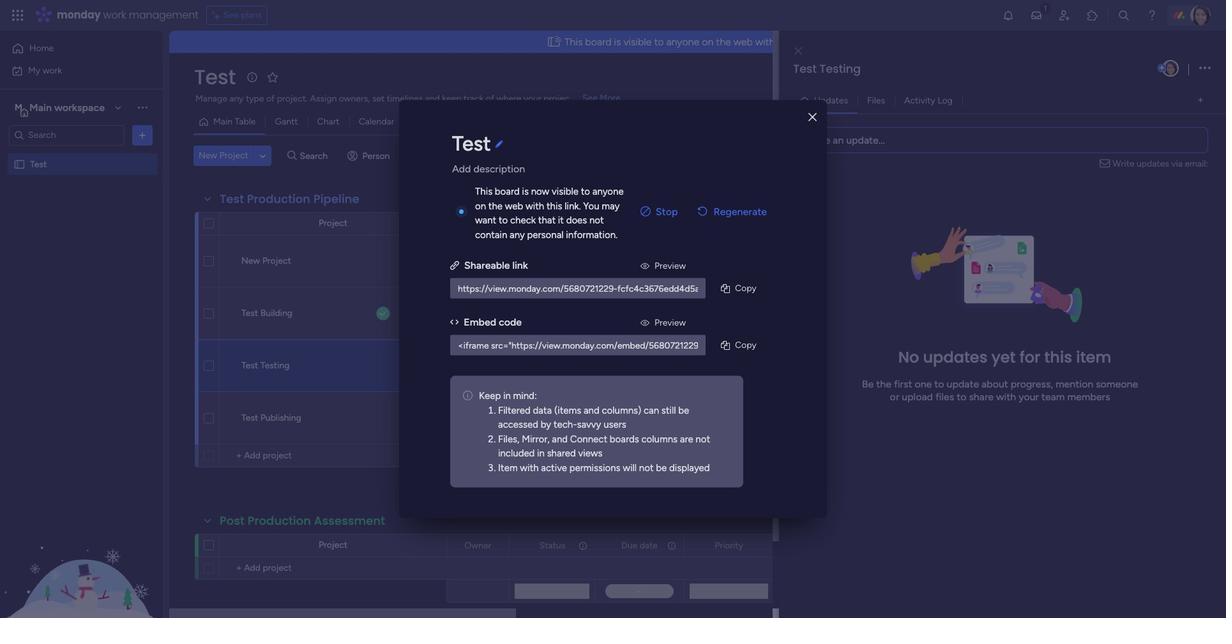 Task type: vqa. For each thing, say whether or not it's contained in the screenshot.
1 to the top
no



Task type: describe. For each thing, give the bounding box(es) containing it.
home
[[29, 43, 54, 54]]

team
[[1042, 391, 1065, 403]]

files o image
[[721, 341, 730, 350]]

1 horizontal spatial the
[[716, 36, 731, 48]]

due for test production pipeline
[[621, 218, 638, 229]]

write an update... button
[[792, 127, 1208, 153]]

production for test
[[247, 191, 310, 207]]

14
[[644, 414, 652, 423]]

now
[[531, 186, 549, 197]]

help image
[[1146, 9, 1159, 22]]

main workspace
[[29, 101, 105, 113]]

set
[[372, 93, 385, 104]]

see for see more
[[582, 93, 598, 103]]

a
[[777, 36, 783, 48]]

see more link
[[581, 92, 622, 105]]

data
[[533, 404, 552, 416]]

about
[[982, 378, 1008, 390]]

select product image
[[11, 9, 24, 22]]

envelope o image
[[1100, 157, 1113, 170]]

will
[[623, 462, 637, 473]]

close image
[[794, 46, 802, 56]]

chart
[[317, 116, 340, 127]]

2 owner from the top
[[465, 540, 491, 551]]

main table
[[213, 116, 256, 127]]

new project inside button
[[199, 150, 248, 161]]

publishing
[[260, 413, 301, 423]]

board for visible
[[585, 36, 612, 48]]

main table button
[[194, 112, 265, 132]]

2 horizontal spatial not
[[696, 433, 710, 445]]

mention
[[1056, 378, 1094, 390]]

is for visible
[[614, 36, 621, 48]]

stop
[[656, 205, 678, 217]]

1 horizontal spatial visible
[[624, 36, 652, 48]]

members
[[1067, 391, 1110, 403]]

arrow down image
[[446, 148, 462, 163]]

can
[[644, 404, 659, 416]]

embed code
[[464, 316, 522, 328]]

production for post
[[248, 513, 311, 529]]

shareable
[[464, 259, 510, 271]]

1 vertical spatial new
[[241, 255, 260, 266]]

shareable link
[[464, 259, 528, 271]]

project up building
[[262, 255, 291, 266]]

1 horizontal spatial link
[[831, 36, 846, 48]]

with left a
[[755, 36, 775, 48]]

yet
[[992, 347, 1016, 368]]

see more
[[582, 93, 621, 103]]

test inside list box
[[30, 159, 47, 170]]

1 of from the left
[[266, 93, 275, 104]]

dec for dec 12
[[627, 309, 642, 318]]

0 vertical spatial any
[[229, 93, 244, 104]]

files o image
[[721, 284, 730, 293]]

2 status from the top
[[539, 540, 565, 551]]

log
[[938, 95, 953, 106]]

lottie animation element
[[0, 489, 163, 618]]

progress,
[[1011, 378, 1053, 390]]

main for main table
[[213, 116, 232, 127]]

be
[[862, 378, 874, 390]]

2 priority field from the top
[[712, 539, 747, 553]]

permissions
[[570, 462, 621, 473]]

1 horizontal spatial web
[[734, 36, 753, 48]]

copy for code
[[735, 339, 757, 350]]

1 horizontal spatial and
[[552, 433, 568, 445]]

due for post production assessment
[[621, 540, 638, 551]]

your inside be the first one to update about progress, mention someone or upload files to share with your team members
[[1019, 391, 1039, 403]]

13
[[644, 361, 652, 371]]

visible inside 'this board is now visible to anyone on the web with this link. you may want to check that it does not contain any personal information.'
[[552, 186, 579, 197]]

be the first one to update about progress, mention someone or upload files to share with your team members
[[862, 378, 1138, 403]]

this for this board is now visible to anyone on the web with this link. you may want to check that it does not contain any personal information.
[[475, 186, 492, 197]]

workspace
[[54, 101, 105, 113]]

person button
[[342, 146, 397, 166]]

description
[[473, 163, 525, 175]]

write updates via email:
[[1113, 158, 1208, 169]]

test building
[[241, 308, 292, 319]]

0 horizontal spatial testing
[[260, 360, 290, 371]]

gantt
[[275, 116, 298, 127]]

v2 embed image
[[450, 317, 459, 328]]

sort
[[486, 150, 503, 161]]

keep in mind: filtered data (items and columns) can still be accessed by tech-savvy users files, mirror, and connect boards columns are not included in shared views item with active permissions will not be displayed
[[479, 390, 710, 473]]

test list box
[[0, 151, 163, 347]]

item
[[498, 462, 518, 473]]

accessed
[[498, 419, 538, 430]]

project down assessment
[[319, 540, 347, 551]]

activity log
[[904, 95, 953, 106]]

1 vertical spatial test testing
[[241, 360, 290, 371]]

write an update...
[[805, 134, 885, 146]]

search everything image
[[1118, 9, 1130, 22]]

test down test building on the left of page
[[241, 360, 258, 371]]

angle down image
[[260, 151, 266, 161]]

public board image
[[13, 158, 26, 170]]

test up manage
[[194, 63, 236, 91]]

copy for link
[[735, 283, 757, 293]]

done
[[542, 360, 563, 371]]

views
[[578, 447, 603, 459]]

my work
[[28, 65, 62, 76]]

with inside keep in mind: filtered data (items and columns) can still be accessed by tech-savvy users files, mirror, and connect boards columns are not included in shared views item with active permissions will not be displayed
[[520, 462, 539, 473]]

not inside 'this board is now visible to anyone on the web with this link. you may want to check that it does not contain any personal information.'
[[589, 214, 604, 226]]

main for main workspace
[[29, 101, 52, 113]]

2 horizontal spatial and
[[584, 404, 600, 416]]

is for now
[[522, 186, 529, 197]]

information.
[[566, 229, 618, 240]]

test left building
[[241, 308, 258, 319]]

mirror,
[[522, 433, 550, 445]]

testing inside field
[[820, 61, 861, 77]]

workspace image
[[12, 101, 25, 115]]

boards
[[610, 433, 639, 445]]

due date field for post production assessment
[[618, 539, 661, 553]]

medium
[[713, 413, 745, 423]]

first
[[894, 378, 912, 390]]

priority for 1st the priority field
[[715, 218, 743, 229]]

connect
[[570, 433, 607, 445]]

does
[[566, 214, 587, 226]]

savvy
[[577, 419, 601, 430]]

v2 search image
[[287, 149, 297, 163]]

project inside button
[[220, 150, 248, 161]]

files,
[[498, 433, 520, 445]]

calendar button
[[349, 112, 404, 132]]

due date for pipeline
[[621, 218, 658, 229]]

inbox image
[[1030, 9, 1043, 22]]

preview for embed code
[[655, 317, 686, 328]]

v2 seen image for embed code
[[641, 318, 649, 328]]

project
[[544, 93, 573, 104]]

or
[[890, 391, 899, 403]]

owners,
[[339, 93, 370, 104]]

dapulse x slim image
[[809, 110, 817, 125]]

update
[[947, 378, 979, 390]]

by
[[541, 419, 551, 430]]

shareable
[[785, 36, 828, 48]]

someone
[[1096, 378, 1138, 390]]

you
[[583, 200, 599, 211]]

priority for first the priority field from the bottom of the page
[[715, 540, 743, 551]]

1 horizontal spatial james peterson image
[[1190, 5, 1211, 26]]

displayed
[[669, 462, 710, 473]]

calendar
[[359, 116, 394, 127]]

anyone inside 'this board is now visible to anyone on the web with this link. you may want to check that it does not contain any personal information.'
[[592, 186, 624, 197]]

activity
[[904, 95, 935, 106]]

more
[[600, 93, 621, 103]]

12
[[644, 309, 652, 318]]

1 horizontal spatial not
[[639, 462, 654, 473]]

add view image
[[1198, 96, 1203, 105]]

add description
[[452, 163, 525, 175]]

1 horizontal spatial anyone
[[666, 36, 699, 48]]

monday
[[57, 8, 101, 22]]

1 horizontal spatial be
[[678, 404, 689, 416]]

0 vertical spatial and
[[425, 93, 440, 104]]

date for post production assessment
[[640, 540, 658, 551]]

monday work management
[[57, 8, 198, 22]]

0 vertical spatial your
[[524, 93, 541, 104]]

on inside 'this board is now visible to anyone on the web with this link. you may want to check that it does not contain any personal information.'
[[475, 200, 486, 211]]

work for monday
[[103, 8, 126, 22]]

my work button
[[8, 60, 137, 81]]

web inside 'this board is now visible to anyone on the web with this link. you may want to check that it does not contain any personal information.'
[[505, 200, 523, 211]]

home button
[[8, 38, 137, 59]]

1 status field from the top
[[536, 217, 569, 231]]

this inside 'this board is now visible to anyone on the web with this link. you may want to check that it does not contain any personal information.'
[[547, 200, 562, 211]]

users
[[604, 419, 626, 430]]

timelines
[[387, 93, 423, 104]]



Task type: locate. For each thing, give the bounding box(es) containing it.
see left more at the top of the page
[[582, 93, 598, 103]]

production down v2 search icon
[[247, 191, 310, 207]]

0 horizontal spatial of
[[266, 93, 275, 104]]

0 vertical spatial due date field
[[618, 217, 661, 231]]

your right the where
[[524, 93, 541, 104]]

preview right 12
[[655, 317, 686, 328]]

not started
[[528, 256, 576, 267]]

work right my
[[43, 65, 62, 76]]

preview button for link
[[635, 256, 691, 276]]

new project
[[199, 150, 248, 161], [241, 255, 291, 266]]

copy right files o icon at the bottom right of page
[[735, 339, 757, 350]]

0 horizontal spatial visible
[[552, 186, 579, 197]]

no
[[898, 347, 919, 368]]

where
[[497, 93, 521, 104]]

preview button up 12
[[635, 256, 691, 276]]

write left the an
[[805, 134, 830, 146]]

project.
[[277, 93, 308, 104]]

with down about
[[996, 391, 1016, 403]]

Test Testing field
[[790, 61, 1155, 77]]

stuck
[[541, 413, 564, 423]]

0 horizontal spatial anyone
[[592, 186, 624, 197]]

main right workspace image
[[29, 101, 52, 113]]

is up more at the top of the page
[[614, 36, 621, 48]]

embed
[[464, 316, 496, 328]]

1 vertical spatial this
[[1044, 347, 1072, 368]]

1 vertical spatial write
[[1113, 158, 1135, 169]]

main
[[29, 101, 52, 113], [213, 116, 232, 127]]

is
[[614, 36, 621, 48], [522, 186, 529, 197]]

date for test production pipeline
[[640, 218, 658, 229]]

new project down 'main table' button
[[199, 150, 248, 161]]

0 horizontal spatial is
[[522, 186, 529, 197]]

0 vertical spatial new project
[[199, 150, 248, 161]]

dec for dec 13
[[627, 361, 642, 371]]

v2 info image
[[463, 390, 473, 401]]

0 horizontal spatial be
[[656, 462, 667, 473]]

columns)
[[602, 404, 641, 416]]

1 preview from the top
[[655, 260, 686, 271]]

1 horizontal spatial see
[[582, 93, 598, 103]]

1 vertical spatial priority field
[[712, 539, 747, 553]]

test testing
[[793, 61, 861, 77], [241, 360, 290, 371]]

v2 link bold image
[[450, 260, 459, 271]]

james peterson image
[[1190, 5, 1211, 26], [1162, 60, 1179, 77]]

dec left 13
[[627, 361, 642, 371]]

dec 12
[[627, 309, 652, 318]]

1 horizontal spatial this
[[1044, 347, 1072, 368]]

due date for assessment
[[621, 540, 658, 551]]

mind:
[[513, 390, 537, 401]]

not
[[528, 256, 544, 267]]

updates for no
[[923, 347, 988, 368]]

0 vertical spatial preview
[[655, 260, 686, 271]]

this  board is visible to anyone on the web with a shareable link
[[565, 36, 846, 48]]

test
[[793, 61, 817, 77], [194, 63, 236, 91], [452, 131, 491, 156], [30, 159, 47, 170], [220, 191, 244, 207], [241, 308, 258, 319], [241, 360, 258, 371], [241, 413, 258, 423]]

new project button
[[194, 146, 253, 166]]

testing up updates
[[820, 61, 861, 77]]

preview button up 13
[[635, 313, 691, 333]]

Test Production Pipeline field
[[217, 191, 363, 208]]

0 vertical spatial testing
[[820, 61, 861, 77]]

table
[[235, 116, 256, 127]]

Due date field
[[618, 217, 661, 231], [618, 539, 661, 553]]

1 vertical spatial owner
[[465, 540, 491, 551]]

1 vertical spatial is
[[522, 186, 529, 197]]

any left type
[[229, 93, 244, 104]]

of right type
[[266, 93, 275, 104]]

type
[[246, 93, 264, 104]]

0 vertical spatial owner field
[[461, 217, 495, 231]]

2 copy from the top
[[735, 339, 757, 350]]

1 vertical spatial be
[[656, 462, 667, 473]]

preview button
[[635, 256, 691, 276], [635, 313, 691, 333]]

add
[[452, 163, 471, 175]]

work for my
[[43, 65, 62, 76]]

not right are
[[696, 433, 710, 445]]

1 vertical spatial copy button
[[716, 335, 762, 355]]

gantt button
[[265, 112, 308, 132]]

write for write updates via email:
[[1113, 158, 1135, 169]]

write inside button
[[805, 134, 830, 146]]

be left displayed
[[656, 462, 667, 473]]

Post Production Assessment field
[[217, 513, 388, 529]]

0 vertical spatial new
[[199, 150, 217, 161]]

1 horizontal spatial write
[[1113, 158, 1135, 169]]

any inside 'this board is now visible to anyone on the web with this link. you may want to check that it does not contain any personal information.'
[[510, 229, 525, 240]]

any
[[229, 93, 244, 104], [510, 229, 525, 240]]

0 vertical spatial owner
[[465, 218, 491, 229]]

check
[[510, 214, 536, 226]]

web
[[734, 36, 753, 48], [505, 200, 523, 211]]

tech-
[[554, 419, 577, 430]]

Search in workspace field
[[27, 128, 107, 142]]

1 vertical spatial web
[[505, 200, 523, 211]]

0 horizontal spatial updates
[[923, 347, 988, 368]]

new project up test building on the left of page
[[241, 255, 291, 266]]

2 of from the left
[[486, 93, 494, 104]]

1 vertical spatial due
[[621, 540, 638, 551]]

add to favorites image
[[266, 71, 279, 83]]

and up shared
[[552, 433, 568, 445]]

test testing down test building on the left of page
[[241, 360, 290, 371]]

is left "now"
[[522, 186, 529, 197]]

building
[[260, 308, 292, 319]]

board up see more
[[585, 36, 612, 48]]

0 horizontal spatial in
[[503, 390, 511, 401]]

0 vertical spatial copy button
[[716, 278, 762, 299]]

notifications image
[[1002, 9, 1015, 22]]

1 vertical spatial work
[[43, 65, 62, 76]]

1 vertical spatial testing
[[260, 360, 290, 371]]

this inside 'this board is now visible to anyone on the web with this link. you may want to check that it does not contain any personal information.'
[[475, 186, 492, 197]]

main inside workspace selection element
[[29, 101, 52, 113]]

1 horizontal spatial test testing
[[793, 61, 861, 77]]

any down check
[[510, 229, 525, 240]]

with inside 'this board is now visible to anyone on the web with this link. you may want to check that it does not contain any personal information.'
[[526, 200, 544, 211]]

assign
[[310, 93, 337, 104]]

the up want
[[488, 200, 503, 211]]

see left plans
[[223, 10, 239, 20]]

main left table in the left of the page
[[213, 116, 232, 127]]

link left the not
[[512, 259, 528, 271]]

is inside 'this board is now visible to anyone on the web with this link. you may want to check that it does not contain any personal information.'
[[522, 186, 529, 197]]

0 vertical spatial copy
[[735, 283, 757, 293]]

2 copy button from the top
[[716, 335, 762, 355]]

manage any type of project. assign owners, set timelines and keep track of where your project stands.
[[195, 93, 603, 104]]

files button
[[858, 90, 895, 111]]

1 owner from the top
[[465, 218, 491, 229]]

this up 'it'
[[547, 200, 562, 211]]

Status field
[[536, 217, 569, 231], [536, 539, 569, 553]]

test right public board icon at the left of page
[[30, 159, 47, 170]]

0 vertical spatial in
[[503, 390, 511, 401]]

board for now
[[495, 186, 520, 197]]

1 vertical spatial see
[[582, 93, 598, 103]]

2 due from the top
[[621, 540, 638, 551]]

sort button
[[466, 146, 511, 166]]

0 horizontal spatial on
[[475, 200, 486, 211]]

1 horizontal spatial main
[[213, 116, 232, 127]]

new up test building on the left of page
[[241, 255, 260, 266]]

1 horizontal spatial any
[[510, 229, 525, 240]]

2 owner field from the top
[[461, 539, 495, 553]]

2 status field from the top
[[536, 539, 569, 553]]

see inside 'link'
[[582, 93, 598, 103]]

updates for write
[[1137, 158, 1169, 169]]

copy button for shareable link
[[716, 278, 762, 299]]

0 vertical spatial web
[[734, 36, 753, 48]]

of right track
[[486, 93, 494, 104]]

copy right files o image
[[735, 283, 757, 293]]

production inside "field"
[[247, 191, 310, 207]]

test testing inside test testing field
[[793, 61, 861, 77]]

1 vertical spatial this
[[475, 186, 492, 197]]

dec left 12
[[627, 309, 642, 318]]

v2 deactivate image
[[641, 206, 651, 217]]

management
[[129, 8, 198, 22]]

1 vertical spatial on
[[475, 200, 486, 211]]

my
[[28, 65, 40, 76]]

0 horizontal spatial this
[[547, 200, 562, 211]]

1 horizontal spatial work
[[103, 8, 126, 22]]

copy button up files o icon at the bottom right of page
[[716, 278, 762, 299]]

test up add
[[452, 131, 491, 156]]

1 vertical spatial james peterson image
[[1162, 60, 1179, 77]]

1 horizontal spatial of
[[486, 93, 494, 104]]

apps image
[[1086, 9, 1099, 22]]

the inside be the first one to update about progress, mention someone or upload files to share with your team members
[[876, 378, 892, 390]]

web up check
[[505, 200, 523, 211]]

1 horizontal spatial updates
[[1137, 158, 1169, 169]]

0 vertical spatial be
[[678, 404, 689, 416]]

2 preview from the top
[[655, 317, 686, 328]]

0 horizontal spatial write
[[805, 134, 830, 146]]

copy button
[[716, 278, 762, 299], [716, 335, 762, 355]]

v2 seen image
[[641, 261, 649, 271], [641, 318, 649, 328]]

1 status from the top
[[539, 218, 565, 229]]

test testing up updates
[[793, 61, 861, 77]]

new inside button
[[199, 150, 217, 161]]

None field
[[450, 278, 706, 299], [450, 335, 706, 355], [450, 278, 706, 299], [450, 335, 706, 355]]

2 v2 seen image from the top
[[641, 318, 649, 328]]

this
[[565, 36, 583, 48], [475, 186, 492, 197]]

your down progress, at the right bottom of page
[[1019, 391, 1039, 403]]

0 horizontal spatial link
[[512, 259, 528, 271]]

workspace selection element
[[12, 100, 107, 117]]

see
[[223, 10, 239, 20], [582, 93, 598, 103]]

high
[[720, 360, 739, 371]]

2 vertical spatial not
[[639, 462, 654, 473]]

0 horizontal spatial not
[[589, 214, 604, 226]]

v2 seen image for shareable link
[[641, 261, 649, 271]]

1 copy from the top
[[735, 283, 757, 293]]

this for this  board is visible to anyone on the web with a shareable link
[[565, 36, 583, 48]]

2 due date field from the top
[[618, 539, 661, 553]]

testing
[[820, 61, 861, 77], [260, 360, 290, 371]]

dec
[[627, 309, 642, 318], [627, 361, 642, 371], [627, 414, 642, 423]]

test inside "field"
[[220, 191, 244, 207]]

0 horizontal spatial see
[[223, 10, 239, 20]]

1 vertical spatial new project
[[241, 255, 291, 266]]

test down close image
[[793, 61, 817, 77]]

1 owner field from the top
[[461, 217, 495, 231]]

the inside 'this board is now visible to anyone on the web with this link. you may want to check that it does not contain any personal information.'
[[488, 200, 503, 211]]

0 vertical spatial on
[[702, 36, 714, 48]]

1 vertical spatial due date field
[[618, 539, 661, 553]]

Owner field
[[461, 217, 495, 231], [461, 539, 495, 553]]

main inside 'main table' button
[[213, 116, 232, 127]]

this down add description
[[475, 186, 492, 197]]

1 vertical spatial and
[[584, 404, 600, 416]]

copy button for embed code
[[716, 335, 762, 355]]

work right monday
[[103, 8, 126, 22]]

1 horizontal spatial in
[[537, 447, 545, 459]]

0 vertical spatial anyone
[[666, 36, 699, 48]]

1 due from the top
[[621, 218, 638, 229]]

0 vertical spatial test testing
[[793, 61, 861, 77]]

0 horizontal spatial board
[[495, 186, 520, 197]]

copy
[[735, 283, 757, 293], [735, 339, 757, 350]]

with down included
[[520, 462, 539, 473]]

v2 done deadline image
[[600, 360, 610, 372]]

activity log button
[[895, 90, 962, 111]]

be right still
[[678, 404, 689, 416]]

v2 seen image up 12
[[641, 261, 649, 271]]

updates button
[[794, 90, 858, 111]]

this
[[547, 200, 562, 211], [1044, 347, 1072, 368]]

assessment
[[314, 513, 385, 529]]

2 priority from the top
[[715, 540, 743, 551]]

0 horizontal spatial your
[[524, 93, 541, 104]]

0 vertical spatial this
[[547, 200, 562, 211]]

v2 seen image up 13
[[641, 318, 649, 328]]

1 vertical spatial visible
[[552, 186, 579, 197]]

0 horizontal spatial web
[[505, 200, 523, 211]]

with
[[755, 36, 775, 48], [526, 200, 544, 211], [996, 391, 1016, 403], [520, 462, 539, 473]]

post production assessment
[[220, 513, 385, 529]]

1 date from the top
[[640, 218, 658, 229]]

0 vertical spatial see
[[223, 10, 239, 20]]

1 priority from the top
[[715, 218, 743, 229]]

2 due date from the top
[[621, 540, 658, 551]]

preview
[[655, 260, 686, 271], [655, 317, 686, 328]]

due date field for test production pipeline
[[618, 217, 661, 231]]

columns
[[641, 433, 678, 445]]

lottie animation image
[[0, 489, 163, 618]]

1 due date field from the top
[[618, 217, 661, 231]]

0 vertical spatial link
[[831, 36, 846, 48]]

0 horizontal spatial new
[[199, 150, 217, 161]]

dec 13
[[627, 361, 652, 371]]

copy button up high at right
[[716, 335, 762, 355]]

write for write an update...
[[805, 134, 830, 146]]

0 horizontal spatial james peterson image
[[1162, 60, 1179, 77]]

project down "pipeline"
[[319, 218, 347, 229]]

chart button
[[308, 112, 349, 132]]

test down the new project button
[[220, 191, 244, 207]]

see inside button
[[223, 10, 239, 20]]

testing down building
[[260, 360, 290, 371]]

one
[[915, 378, 932, 390]]

invite members image
[[1058, 9, 1071, 22]]

1 horizontal spatial on
[[702, 36, 714, 48]]

this right for in the bottom right of the page
[[1044, 347, 1072, 368]]

and up savvy
[[584, 404, 600, 416]]

and left keep
[[425, 93, 440, 104]]

1 vertical spatial your
[[1019, 391, 1039, 403]]

1 v2 seen image from the top
[[641, 261, 649, 271]]

0 vertical spatial priority
[[715, 218, 743, 229]]

regenerate
[[714, 205, 767, 217]]

preview for shareable link
[[655, 260, 686, 271]]

new down 'main table' button
[[199, 150, 217, 161]]

1 vertical spatial date
[[640, 540, 658, 551]]

for
[[1020, 347, 1040, 368]]

stands.
[[575, 93, 603, 104]]

dec left "14"
[[627, 414, 642, 423]]

1 vertical spatial preview button
[[635, 313, 691, 333]]

new
[[199, 150, 217, 161], [241, 255, 260, 266]]

1 vertical spatial production
[[248, 513, 311, 529]]

option
[[0, 153, 163, 155]]

0 vertical spatial updates
[[1137, 158, 1169, 169]]

Test field
[[191, 63, 239, 91]]

Priority field
[[712, 217, 747, 231], [712, 539, 747, 553]]

pipeline
[[314, 191, 359, 207]]

the right be
[[876, 378, 892, 390]]

0 vertical spatial priority field
[[712, 217, 747, 231]]

production inside field
[[248, 513, 311, 529]]

0 vertical spatial this
[[565, 36, 583, 48]]

1 vertical spatial status
[[539, 540, 565, 551]]

see for see plans
[[223, 10, 239, 20]]

owner
[[465, 218, 491, 229], [465, 540, 491, 551]]

active
[[541, 462, 567, 473]]

show board description image
[[244, 71, 260, 84]]

included
[[498, 447, 535, 459]]

test production pipeline
[[220, 191, 359, 207]]

1 vertical spatial copy
[[735, 339, 757, 350]]

dec for dec 14
[[627, 414, 642, 423]]

test inside field
[[793, 61, 817, 77]]

personal
[[527, 229, 564, 240]]

0 horizontal spatial main
[[29, 101, 52, 113]]

board inside 'this board is now visible to anyone on the web with this link. you may want to check that it does not contain any personal information.'
[[495, 186, 520, 197]]

plans
[[241, 10, 262, 20]]

1 copy button from the top
[[716, 278, 762, 299]]

project left angle down image on the top of page
[[220, 150, 248, 161]]

want
[[475, 214, 496, 226]]

keep
[[442, 93, 461, 104]]

production right post
[[248, 513, 311, 529]]

0 vertical spatial main
[[29, 101, 52, 113]]

1 horizontal spatial is
[[614, 36, 621, 48]]

this up stands.
[[565, 36, 583, 48]]

not up information.
[[589, 214, 604, 226]]

test left publishing
[[241, 413, 258, 423]]

in down the mirror,
[[537, 447, 545, 459]]

contain
[[475, 229, 507, 240]]

the left a
[[716, 36, 731, 48]]

stop button
[[635, 201, 687, 222]]

1 image
[[1040, 1, 1051, 15]]

0 horizontal spatial this
[[475, 186, 492, 197]]

with down "now"
[[526, 200, 544, 211]]

web left a
[[734, 36, 753, 48]]

2 vertical spatial the
[[876, 378, 892, 390]]

not right will
[[639, 462, 654, 473]]

updates left "via"
[[1137, 158, 1169, 169]]

0 horizontal spatial and
[[425, 93, 440, 104]]

with inside be the first one to update about progress, mention someone or upload files to share with your team members
[[996, 391, 1016, 403]]

preview down stop
[[655, 260, 686, 271]]

updates
[[1137, 158, 1169, 169], [923, 347, 988, 368]]

keep
[[479, 390, 501, 401]]

code
[[499, 316, 522, 328]]

0 vertical spatial the
[[716, 36, 731, 48]]

2 date from the top
[[640, 540, 658, 551]]

work inside button
[[43, 65, 62, 76]]

0 vertical spatial write
[[805, 134, 830, 146]]

board down description
[[495, 186, 520, 197]]

1 horizontal spatial new
[[241, 255, 260, 266]]

1 vertical spatial link
[[512, 259, 528, 271]]

1 horizontal spatial testing
[[820, 61, 861, 77]]

1 priority field from the top
[[712, 217, 747, 231]]

0 horizontal spatial any
[[229, 93, 244, 104]]

are
[[680, 433, 693, 445]]

write left "via"
[[1113, 158, 1135, 169]]

1 preview button from the top
[[635, 256, 691, 276]]

column information image
[[578, 219, 588, 229], [667, 219, 677, 229], [578, 541, 588, 551], [667, 541, 677, 551]]

m
[[15, 102, 22, 113]]

item
[[1076, 347, 1111, 368]]

link right shareable
[[831, 36, 846, 48]]

updates up update
[[923, 347, 988, 368]]

preview button for code
[[635, 313, 691, 333]]

Search field
[[297, 147, 335, 165]]

2 preview button from the top
[[635, 313, 691, 333]]

in up filtered
[[503, 390, 511, 401]]

updates
[[814, 95, 848, 106]]

1 vertical spatial any
[[510, 229, 525, 240]]

1 due date from the top
[[621, 218, 658, 229]]



